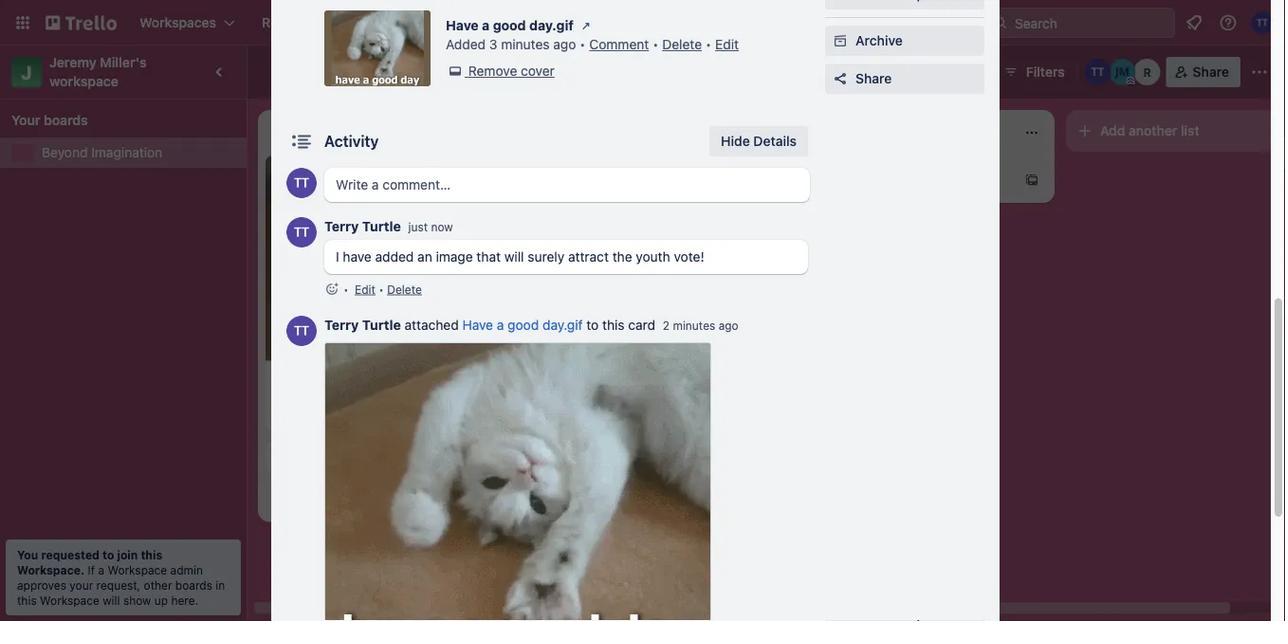 Task type: describe. For each thing, give the bounding box(es) containing it.
remove cover
[[469, 63, 555, 79]]

jeremy miller (jeremymiller198) image
[[1110, 59, 1136, 85]]

requested
[[41, 548, 100, 562]]

beyond imagination inside board name text box
[[271, 62, 433, 82]]

thinking link
[[547, 175, 767, 194]]

join
[[117, 548, 138, 562]]

your
[[11, 112, 40, 128]]

show
[[123, 594, 151, 607]]

add for add a card
[[296, 491, 321, 507]]

a right attached
[[497, 317, 504, 333]]

workspace.
[[17, 564, 85, 577]]

beyond inside board name text box
[[271, 62, 333, 82]]

0 vertical spatial delete link
[[663, 37, 702, 52]]

show menu image
[[1251, 63, 1270, 82]]

0 vertical spatial good
[[493, 18, 526, 33]]

0 vertical spatial terry turtle (terryturtle) image
[[1252, 11, 1274, 34]]

sm image up comment link
[[577, 16, 596, 35]]

create instagram link
[[277, 380, 497, 399]]

add another list
[[1101, 123, 1200, 139]]

create instagram
[[277, 381, 383, 397]]

minutes inside terry turtle attached have a good day.gif to this card 2 minutes ago
[[673, 319, 716, 333]]

kickoff meeting
[[277, 450, 373, 465]]

kickoff
[[277, 450, 320, 465]]

1 1 from the left
[[326, 407, 332, 421]]

0 horizontal spatial share button
[[826, 64, 985, 94]]

Write a comment text field
[[325, 168, 810, 202]]

filters
[[1026, 64, 1065, 80]]

j
[[21, 61, 32, 83]]

a for add a card
[[325, 491, 332, 507]]

comment
[[590, 37, 649, 52]]

an
[[418, 249, 432, 265]]

0 notifications image
[[1183, 11, 1206, 34]]

have a good day.gif
[[446, 18, 574, 33]]

filters button
[[998, 57, 1071, 87]]

your boards with 1 items element
[[11, 109, 226, 132]]

create from template… image
[[486, 492, 501, 507]]

a for have a good day.gif
[[482, 18, 490, 33]]

workspace
[[49, 74, 119, 89]]

add for add another list
[[1101, 123, 1126, 139]]

automation image
[[964, 57, 990, 84]]

the
[[613, 249, 633, 265]]

1 vertical spatial edit link
[[355, 283, 376, 296]]

sm image inside archive "link"
[[831, 31, 850, 50]]

edit for edit
[[716, 37, 739, 52]]

1 vertical spatial good
[[508, 317, 539, 333]]

remove cover link
[[446, 62, 555, 81]]

remove
[[469, 63, 517, 79]]

terry turtle just now
[[325, 219, 453, 234]]

0 vertical spatial edit link
[[716, 37, 739, 52]]

now
[[431, 221, 453, 234]]

this inside if a workspace admin approves your request, other boards in this workspace will show up here.
[[17, 594, 37, 607]]

activity
[[325, 132, 379, 150]]

•
[[379, 283, 384, 296]]

1 vertical spatial have
[[463, 317, 493, 333]]

r
[[1144, 65, 1152, 79]]

miller's
[[100, 55, 147, 70]]

boards inside if a workspace admin approves your request, other boards in this workspace will show up here.
[[175, 579, 213, 592]]

attract
[[568, 249, 609, 265]]

share for share button to the left
[[856, 71, 892, 86]]

details
[[754, 133, 797, 149]]

if
[[88, 564, 95, 577]]

up
[[154, 594, 168, 607]]

1 horizontal spatial share button
[[1167, 57, 1241, 87]]

imagination inside board name text box
[[337, 62, 433, 82]]

edit for edit • delete
[[355, 283, 376, 296]]

1 vertical spatial delete
[[387, 283, 422, 296]]

0 horizontal spatial ago
[[553, 37, 576, 52]]

terry turtle attached have a good day.gif to this card 2 minutes ago
[[325, 317, 739, 333]]

here.
[[171, 594, 198, 607]]

0 horizontal spatial boards
[[44, 112, 88, 128]]

other
[[144, 579, 172, 592]]

sm image up archive "link"
[[831, 0, 850, 4]]

star or unstar board image
[[454, 65, 469, 80]]

youth
[[636, 249, 671, 265]]

you
[[17, 548, 38, 562]]

0 horizontal spatial delete link
[[387, 283, 422, 296]]

jeremy miller's workspace
[[49, 55, 150, 89]]

Search field
[[1009, 9, 1175, 37]]

cover
[[521, 63, 555, 79]]

r button
[[1135, 59, 1161, 85]]

2
[[663, 319, 670, 333]]

edit • delete
[[355, 283, 422, 296]]

you requested to join this workspace.
[[17, 548, 162, 577]]

surely
[[528, 249, 565, 265]]

kickoff meeting link
[[277, 448, 497, 467]]

request,
[[96, 579, 141, 592]]



Task type: locate. For each thing, give the bounding box(es) containing it.
delete link right the comment
[[663, 37, 702, 52]]

0 horizontal spatial beyond
[[42, 145, 88, 160]]

primary element
[[0, 0, 1286, 46]]

terry down add reaction image
[[325, 317, 359, 333]]

1 horizontal spatial delete link
[[663, 37, 702, 52]]

image
[[436, 249, 473, 265]]

1 terry from the top
[[325, 219, 359, 234]]

i have added an image that will surely attract the youth vote!
[[336, 249, 705, 265]]

0 vertical spatial will
[[505, 249, 524, 265]]

1 vertical spatial day.gif
[[543, 317, 583, 333]]

open information menu image
[[1219, 13, 1238, 32]]

have up added at left top
[[446, 18, 479, 33]]

added
[[375, 249, 414, 265]]

terry for attached
[[325, 317, 359, 333]]

to left join at the bottom
[[102, 548, 114, 562]]

add reaction image
[[325, 280, 340, 299]]

a right if
[[98, 564, 104, 577]]

card
[[629, 317, 656, 333], [335, 491, 363, 507]]

comment link
[[590, 37, 649, 52]]

1 horizontal spatial beyond
[[271, 62, 333, 82]]

2 1 from the left
[[364, 407, 369, 421]]

0 horizontal spatial add
[[296, 491, 321, 507]]

attached
[[405, 317, 459, 333]]

share
[[1193, 64, 1230, 80], [856, 71, 892, 86]]

jeremy
[[49, 55, 97, 70]]

1 vertical spatial beyond imagination
[[42, 145, 162, 160]]

share left show menu icon
[[1193, 64, 1230, 80]]

0 vertical spatial delete
[[663, 37, 702, 52]]

terry
[[325, 219, 359, 234], [325, 317, 359, 333]]

list
[[1181, 123, 1200, 139]]

beyond imagination
[[271, 62, 433, 82], [42, 145, 162, 160]]

share down archive
[[856, 71, 892, 86]]

this down approves
[[17, 594, 37, 607]]

add a card button
[[266, 484, 478, 515]]

1 down create instagram
[[326, 407, 332, 421]]

a
[[482, 18, 490, 33], [497, 317, 504, 333], [325, 491, 332, 507], [98, 564, 104, 577]]

1 vertical spatial to
[[102, 548, 114, 562]]

another
[[1129, 123, 1178, 139]]

0 vertical spatial boards
[[44, 112, 88, 128]]

1 horizontal spatial minutes
[[673, 319, 716, 333]]

1 horizontal spatial edit
[[716, 37, 739, 52]]

0 vertical spatial create
[[562, 15, 604, 30]]

this
[[603, 317, 625, 333], [141, 548, 162, 562], [17, 594, 37, 607]]

good up added 3 minutes ago
[[493, 18, 526, 33]]

share button down 0 notifications icon
[[1167, 57, 1241, 87]]

0 vertical spatial add
[[1101, 123, 1126, 139]]

1 vertical spatial edit
[[355, 283, 376, 296]]

Board name text field
[[262, 57, 443, 87]]

0 vertical spatial to
[[587, 317, 599, 333]]

minutes right 2
[[673, 319, 716, 333]]

1 horizontal spatial ago
[[719, 319, 739, 333]]

workspace down join at the bottom
[[108, 564, 167, 577]]

2 vertical spatial this
[[17, 594, 37, 607]]

3
[[489, 37, 498, 52]]

minutes
[[501, 37, 550, 52], [673, 319, 716, 333]]

0 horizontal spatial will
[[103, 594, 120, 607]]

admin
[[170, 564, 203, 577]]

beyond imagination down your boards with 1 items element
[[42, 145, 162, 160]]

terry up i
[[325, 219, 359, 234]]

have right attached
[[463, 317, 493, 333]]

sm image left archive
[[831, 31, 850, 50]]

terry turtle (terryturtle) image
[[1252, 11, 1274, 34], [478, 403, 501, 425]]

0 horizontal spatial to
[[102, 548, 114, 562]]

1 vertical spatial imagination
[[91, 145, 162, 160]]

0 horizontal spatial imagination
[[91, 145, 162, 160]]

turtle up added
[[362, 219, 401, 234]]

edit
[[716, 37, 739, 52], [355, 283, 376, 296]]

2 terry from the top
[[325, 317, 359, 333]]

just now link
[[409, 221, 453, 234]]

terry turtle (terryturtle) image
[[1085, 59, 1112, 85], [287, 168, 317, 198], [287, 217, 317, 248], [287, 316, 317, 346]]

share for the rightmost share button
[[1193, 64, 1230, 80]]

1 horizontal spatial workspace
[[108, 564, 167, 577]]

1 down instagram
[[364, 407, 369, 421]]

sm image
[[831, 0, 850, 4], [577, 16, 596, 35], [831, 31, 850, 50], [446, 62, 465, 81]]

ago right 2
[[719, 319, 739, 333]]

day.gif up added 3 minutes ago
[[530, 18, 574, 33]]

create down color: purple, title: none image
[[277, 381, 318, 397]]

will down request, in the left bottom of the page
[[103, 594, 120, 607]]

0 vertical spatial workspace
[[108, 564, 167, 577]]

thoughts thinking
[[547, 164, 618, 192]]

ago up the board
[[553, 37, 576, 52]]

power ups image
[[937, 65, 952, 80]]

0 horizontal spatial create
[[277, 381, 318, 397]]

1 horizontal spatial beyond imagination
[[271, 62, 433, 82]]

just
[[409, 221, 428, 234]]

1 vertical spatial terry
[[325, 317, 359, 333]]

turtle for attached
[[362, 317, 401, 333]]

0 vertical spatial card
[[629, 317, 656, 333]]

0 vertical spatial terry
[[325, 219, 359, 234]]

beyond
[[271, 62, 333, 82], [42, 145, 88, 160]]

1 vertical spatial this
[[141, 548, 162, 562]]

1 vertical spatial beyond
[[42, 145, 88, 160]]

terry turtle (terryturtle) image up create from template… image
[[478, 403, 501, 425]]

1 vertical spatial workspace
[[40, 594, 99, 607]]

0 vertical spatial edit
[[716, 37, 739, 52]]

1 horizontal spatial terry turtle (terryturtle) image
[[1252, 11, 1274, 34]]

back to home image
[[46, 8, 117, 38]]

2 minutes ago link
[[663, 319, 739, 333]]

added 3 minutes ago
[[446, 37, 576, 52]]

beyond imagination up activity
[[271, 62, 433, 82]]

workspace
[[108, 564, 167, 577], [40, 594, 99, 607]]

this right join at the bottom
[[141, 548, 162, 562]]

1 horizontal spatial to
[[587, 317, 599, 333]]

board
[[547, 64, 584, 80]]

1 vertical spatial will
[[103, 594, 120, 607]]

0 horizontal spatial this
[[17, 594, 37, 607]]

a up 3
[[482, 18, 490, 33]]

0 vertical spatial day.gif
[[530, 18, 574, 33]]

1 horizontal spatial imagination
[[337, 62, 433, 82]]

minutes down "have a good day.gif"
[[501, 37, 550, 52]]

added
[[446, 37, 486, 52]]

2 turtle from the top
[[362, 317, 401, 333]]

will right that
[[505, 249, 524, 265]]

add another list button
[[1067, 110, 1286, 152]]

0 vertical spatial turtle
[[362, 219, 401, 234]]

1 horizontal spatial boards
[[175, 579, 213, 592]]

1 horizontal spatial card
[[629, 317, 656, 333]]

0 horizontal spatial workspace
[[40, 594, 99, 607]]

to
[[587, 317, 599, 333], [102, 548, 114, 562]]

create
[[562, 15, 604, 30], [277, 381, 318, 397]]

create up comment link
[[562, 15, 604, 30]]

share button
[[1167, 57, 1241, 87], [826, 64, 985, 94]]

1 horizontal spatial this
[[141, 548, 162, 562]]

1 vertical spatial create
[[277, 381, 318, 397]]

0 vertical spatial beyond imagination
[[271, 62, 433, 82]]

0 horizontal spatial card
[[335, 491, 363, 507]]

if a workspace admin approves your request, other boards in this workspace will show up here.
[[17, 564, 225, 607]]

delete link right •
[[387, 283, 422, 296]]

that
[[477, 249, 501, 265]]

0 horizontal spatial beyond imagination
[[42, 145, 162, 160]]

1 vertical spatial ago
[[719, 319, 739, 333]]

archive link
[[826, 26, 985, 56]]

imagination
[[337, 62, 433, 82], [91, 145, 162, 160]]

ago inside terry turtle attached have a good day.gif to this card 2 minutes ago
[[719, 319, 739, 333]]

0 vertical spatial beyond
[[271, 62, 333, 82]]

boards down admin at the left bottom
[[175, 579, 213, 592]]

add left "another"
[[1101, 123, 1126, 139]]

1 horizontal spatial share
[[1193, 64, 1230, 80]]

search image
[[993, 15, 1009, 30]]

meeting
[[323, 450, 373, 465]]

workspace visible image
[[488, 65, 503, 80]]

delete right •
[[387, 283, 422, 296]]

good down 'i have added an image that will surely attract the youth vote!'
[[508, 317, 539, 333]]

beyond imagination link
[[42, 143, 235, 162]]

have
[[343, 249, 372, 265]]

create for create instagram
[[277, 381, 318, 397]]

beyond down your boards
[[42, 145, 88, 160]]

sm image down added at left top
[[446, 62, 465, 81]]

day.gif
[[530, 18, 574, 33], [543, 317, 583, 333]]

i
[[336, 249, 339, 265]]

2 horizontal spatial this
[[603, 317, 625, 333]]

add a card
[[296, 491, 363, 507]]

this inside you requested to join this workspace.
[[141, 548, 162, 562]]

in
[[216, 579, 225, 592]]

rubyanndersson (rubyanndersson) image
[[1135, 59, 1161, 85]]

have a good day.gif link
[[463, 317, 583, 333]]

vote!
[[674, 249, 705, 265]]

card left 2
[[629, 317, 656, 333]]

1 horizontal spatial will
[[505, 249, 524, 265]]

approves
[[17, 579, 66, 592]]

to down attract
[[587, 317, 599, 333]]

ago
[[553, 37, 576, 52], [719, 319, 739, 333]]

1
[[326, 407, 332, 421], [364, 407, 369, 421]]

1 turtle from the top
[[362, 219, 401, 234]]

good
[[493, 18, 526, 33], [508, 317, 539, 333]]

color: bold red, title: "thoughts" element
[[547, 163, 618, 177]]

a down kickoff meeting
[[325, 491, 332, 507]]

hide details link
[[710, 126, 808, 157]]

0 horizontal spatial delete
[[387, 283, 422, 296]]

1 vertical spatial turtle
[[362, 317, 401, 333]]

share button down archive "link"
[[826, 64, 985, 94]]

hide details
[[721, 133, 797, 149]]

1 horizontal spatial create
[[562, 15, 604, 30]]

0 horizontal spatial 1
[[326, 407, 332, 421]]

0 horizontal spatial edit
[[355, 283, 376, 296]]

create for create
[[562, 15, 604, 30]]

create button
[[550, 8, 615, 38]]

1 vertical spatial terry turtle (terryturtle) image
[[478, 403, 501, 425]]

boards
[[44, 112, 88, 128], [175, 579, 213, 592]]

a inside button
[[325, 491, 332, 507]]

0 horizontal spatial edit link
[[355, 283, 376, 296]]

turtle down •
[[362, 317, 401, 333]]

add down the kickoff
[[296, 491, 321, 507]]

0 vertical spatial imagination
[[337, 62, 433, 82]]

terry for just
[[325, 219, 359, 234]]

1 vertical spatial add
[[296, 491, 321, 507]]

thinking
[[547, 176, 599, 192]]

1 horizontal spatial delete
[[663, 37, 702, 52]]

1 vertical spatial minutes
[[673, 319, 716, 333]]

board link
[[515, 57, 596, 87]]

1 horizontal spatial 1
[[364, 407, 369, 421]]

workspace down your
[[40, 594, 99, 607]]

card inside button
[[335, 491, 363, 507]]

your
[[70, 579, 93, 592]]

delete right the comment
[[663, 37, 702, 52]]

0 horizontal spatial terry turtle (terryturtle) image
[[478, 403, 501, 425]]

a inside if a workspace admin approves your request, other boards in this workspace will show up here.
[[98, 564, 104, 577]]

delete
[[663, 37, 702, 52], [387, 283, 422, 296]]

1 horizontal spatial add
[[1101, 123, 1126, 139]]

0 vertical spatial this
[[603, 317, 625, 333]]

0 vertical spatial minutes
[[501, 37, 550, 52]]

create inside button
[[562, 15, 604, 30]]

thoughts
[[566, 164, 618, 177]]

card down meeting
[[335, 491, 363, 507]]

terry turtle (terryturtle) image right open information menu image
[[1252, 11, 1274, 34]]

0 vertical spatial ago
[[553, 37, 576, 52]]

instagram
[[321, 381, 383, 397]]

1 vertical spatial card
[[335, 491, 363, 507]]

beyond up activity
[[271, 62, 333, 82]]

to inside you requested to join this workspace.
[[102, 548, 114, 562]]

turtle
[[362, 219, 401, 234], [362, 317, 401, 333]]

0 vertical spatial have
[[446, 18, 479, 33]]

0 horizontal spatial minutes
[[501, 37, 550, 52]]

boards right your
[[44, 112, 88, 128]]

day.gif down surely
[[543, 317, 583, 333]]

1 vertical spatial delete link
[[387, 283, 422, 296]]

color: purple, title: none image
[[277, 369, 315, 376]]

1 vertical spatial boards
[[175, 579, 213, 592]]

this left 2
[[603, 317, 625, 333]]

create from template… image
[[1025, 173, 1040, 188]]

0 horizontal spatial share
[[856, 71, 892, 86]]

will inside if a workspace admin approves your request, other boards in this workspace will show up here.
[[103, 594, 120, 607]]

turtle for just
[[362, 219, 401, 234]]

archive
[[856, 33, 903, 48]]

hide
[[721, 133, 750, 149]]

imagination down your boards with 1 items element
[[91, 145, 162, 160]]

delete link
[[663, 37, 702, 52], [387, 283, 422, 296]]

imagination left star or unstar board icon
[[337, 62, 433, 82]]

add
[[1101, 123, 1126, 139], [296, 491, 321, 507]]

your boards
[[11, 112, 88, 128]]

1 horizontal spatial edit link
[[716, 37, 739, 52]]

a for if a workspace admin approves your request, other boards in this workspace will show up here.
[[98, 564, 104, 577]]

edit link
[[716, 37, 739, 52], [355, 283, 376, 296]]



Task type: vqa. For each thing, say whether or not it's contained in the screenshot.
left free
no



